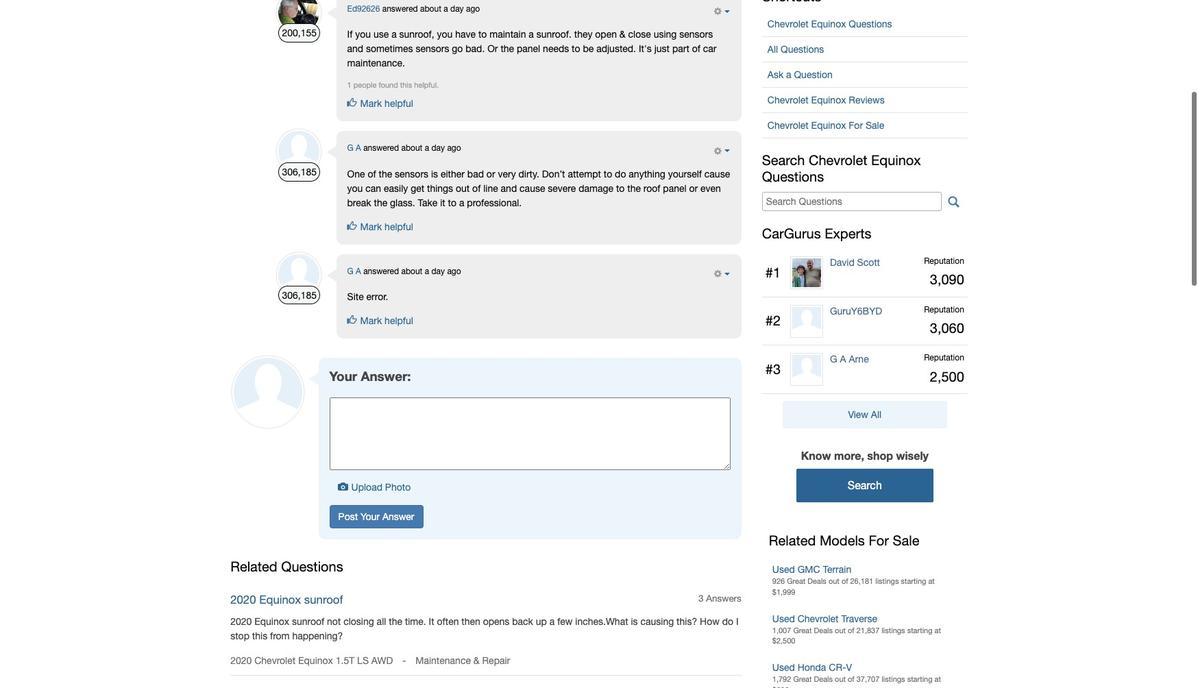 Task type: vqa. For each thing, say whether or not it's contained in the screenshot.
the top the financing
no



Task type: locate. For each thing, give the bounding box(es) containing it.
3 answers
[[699, 593, 742, 604]]

2 vertical spatial day
[[432, 267, 445, 276]]

a up one
[[356, 144, 361, 153]]

this inside the 2020 equinox sunroof not closing all the time. it often then opens back up a few inches.what is causing this? how do i stop this from happening?
[[252, 631, 268, 642]]

answered up sunroof,
[[382, 4, 418, 14]]

starting right 21,837
[[908, 626, 933, 635]]

ask a question link
[[762, 62, 968, 87]]

used
[[773, 564, 795, 575], [773, 613, 795, 624], [773, 662, 795, 673]]

g for one
[[347, 144, 354, 153]]

0 horizontal spatial cause
[[520, 183, 546, 194]]

listings inside used gmc terrain 926 great deals out of 26,181 listings starting at $1,999
[[876, 577, 899, 586]]

equinox inside search chevrolet equinox questions
[[872, 152, 921, 168]]

equinox for chevrolet equinox reviews
[[812, 94, 847, 105]]

for
[[849, 120, 863, 131], [869, 533, 889, 549]]

0 vertical spatial reputation
[[925, 256, 965, 266]]

0 vertical spatial and
[[347, 43, 364, 54]]

1 vertical spatial deals
[[814, 626, 833, 635]]

0 vertical spatial sunroof
[[304, 593, 343, 607]]

related for related models for sale
[[769, 533, 816, 549]]

0 horizontal spatial sale
[[866, 120, 885, 131]]

306,185
[[282, 167, 317, 178], [282, 290, 317, 301]]

1 vertical spatial mark helpful
[[360, 221, 413, 232]]

answer:
[[361, 369, 411, 384]]

adjusted.
[[597, 43, 636, 54]]

deals down used chevrolet traverse link at the right
[[814, 626, 833, 635]]

1 vertical spatial mark
[[360, 221, 382, 232]]

1 horizontal spatial related
[[769, 533, 816, 549]]

1 vertical spatial ago
[[447, 144, 461, 153]]

0 vertical spatial helpful
[[385, 98, 413, 109]]

starting for used chevrolet traverse
[[908, 626, 933, 635]]

reputation for 2,500
[[925, 353, 965, 363]]

sunroof up happening?
[[292, 617, 324, 628]]

cause down 'dirty.'
[[520, 183, 546, 194]]

if you use a sunroof, you have to maintain a sunroof. they open & close using sensors and  sometimes sensors go bad. or the panel needs to be adjusted. it's just part of car maintenance.
[[347, 29, 717, 69]]

a
[[356, 144, 361, 153], [356, 267, 361, 276], [840, 354, 847, 365]]

used inside used chevrolet traverse 1,007 great deals out of 21,837 listings starting at $2,500
[[773, 613, 795, 624]]

1 vertical spatial day
[[432, 144, 445, 153]]

0 horizontal spatial search
[[762, 152, 805, 168]]

great
[[787, 577, 806, 586], [794, 626, 812, 635], [794, 675, 812, 684]]

or
[[487, 169, 496, 180], [690, 183, 698, 194]]

1 horizontal spatial panel
[[663, 183, 687, 194]]

deals inside used gmc terrain 926 great deals out of 26,181 listings starting at $1,999
[[808, 577, 827, 586]]

-
[[403, 656, 406, 667]]

cargurus experts
[[762, 226, 872, 241]]

answered up error.
[[364, 267, 399, 276]]

is up things
[[431, 169, 438, 180]]

questions up ask a question in the right of the page
[[781, 44, 824, 55]]

g left arne on the right bottom of page
[[830, 354, 838, 365]]

2 2020 from the top
[[231, 617, 252, 628]]

2 306,185 from the top
[[282, 290, 317, 301]]

helpful down 1 people found this  helpful.
[[385, 98, 413, 109]]

reputation up 3,060
[[925, 305, 965, 315]]

get
[[411, 183, 425, 194]]

1 vertical spatial this
[[252, 631, 268, 642]]

2 vertical spatial sensors
[[395, 169, 429, 180]]

is inside one of the sensors is either bad or very dirty. don't attempt to do anything  yourself cause you can easily get things out of line and cause severe  damage to the roof panel or even break the glass. take it to a professional.
[[431, 169, 438, 180]]

car
[[703, 43, 717, 54]]

equinox for 2020 equinox sunroof not closing all the time. it often then opens back up a few inches.what is causing this? how do i stop this from happening?
[[255, 617, 289, 628]]

related questions element
[[231, 582, 742, 689]]

of left 'line'
[[473, 183, 481, 194]]

0 horizontal spatial all
[[768, 44, 778, 55]]

0 vertical spatial g
[[347, 144, 354, 153]]

a left arne on the right bottom of page
[[840, 354, 847, 365]]

1 vertical spatial answered
[[364, 144, 399, 153]]

1 horizontal spatial sale
[[893, 533, 920, 549]]

starting right 26,181
[[901, 577, 927, 586]]

upload
[[352, 482, 383, 493]]

mark down the people
[[360, 98, 382, 109]]

0 vertical spatial related
[[769, 533, 816, 549]]

1 reputation from the top
[[925, 256, 965, 266]]

1 vertical spatial sunroof
[[292, 617, 324, 628]]

questions
[[849, 18, 893, 29], [781, 44, 824, 55], [762, 168, 824, 184], [281, 559, 343, 574]]

for right models
[[869, 533, 889, 549]]

0 vertical spatial mark helpful
[[360, 98, 413, 109]]

reputation up the 3,090
[[925, 256, 965, 266]]

0 vertical spatial listings
[[876, 577, 899, 586]]

sunroof,
[[399, 29, 435, 40]]

g a answered about a day ago up error.
[[347, 267, 461, 276]]

mark helpful down error.
[[360, 316, 413, 327]]

about
[[420, 4, 442, 14], [401, 144, 423, 153], [401, 267, 423, 276]]

listings inside used chevrolet traverse 1,007 great deals out of 21,837 listings starting at $2,500
[[882, 626, 906, 635]]

deals inside used chevrolet traverse 1,007 great deals out of 21,837 listings starting at $2,500
[[814, 626, 833, 635]]

3 mark from the top
[[360, 316, 382, 327]]

$2,500
[[773, 637, 796, 645]]

and down very
[[501, 183, 517, 194]]

1 vertical spatial a
[[356, 267, 361, 276]]

use
[[374, 29, 389, 40]]

1 vertical spatial related
[[231, 559, 278, 574]]

mark down break
[[360, 221, 382, 232]]

26,181
[[851, 577, 874, 586]]

reputation for 3,090
[[925, 256, 965, 266]]

a for one
[[356, 144, 361, 153]]

1 vertical spatial great
[[794, 626, 812, 635]]

you down one
[[347, 183, 363, 194]]

sale right models
[[893, 533, 920, 549]]

306,185 for one of the sensors is either bad or very dirty. don't attempt to do anything  yourself cause you can easily get things out of line and cause severe  damage to the roof panel or even break the glass. take it to a professional.
[[282, 167, 317, 178]]

helpful
[[385, 98, 413, 109], [385, 221, 413, 232], [385, 316, 413, 327]]

0 vertical spatial used
[[773, 564, 795, 575]]

chevrolet inside used chevrolet traverse 1,007 great deals out of 21,837 listings starting at $2,500
[[798, 613, 839, 624]]

or down yourself
[[690, 183, 698, 194]]

1 horizontal spatial &
[[620, 29, 626, 40]]

0 vertical spatial starting
[[901, 577, 927, 586]]

chevrolet inside search chevrolet equinox questions
[[809, 152, 868, 168]]

1 vertical spatial mark helpful link
[[347, 221, 413, 232]]

you
[[355, 29, 371, 40], [437, 29, 453, 40], [347, 183, 363, 194]]

equinox for chevrolet equinox for sale
[[812, 120, 847, 131]]

2 vertical spatial great
[[794, 675, 812, 684]]

back
[[512, 617, 533, 628]]

chevrolet down from
[[255, 656, 296, 667]]

questions up cargurus
[[762, 168, 824, 184]]

great inside used gmc terrain 926 great deals out of 26,181 listings starting at $1,999
[[787, 577, 806, 586]]

sunroof
[[304, 593, 343, 607], [292, 617, 324, 628]]

answered up one
[[364, 144, 399, 153]]

sunroof up the not
[[304, 593, 343, 607]]

1 horizontal spatial search
[[848, 480, 882, 492]]

& up adjusted.
[[620, 29, 626, 40]]

to left be
[[572, 43, 581, 54]]

more,
[[835, 449, 865, 462]]

answered
[[382, 4, 418, 14], [364, 144, 399, 153], [364, 267, 399, 276]]

maintenance
[[416, 656, 471, 667]]

a up site
[[356, 267, 361, 276]]

g a link for site error.
[[347, 267, 361, 276]]

ago
[[466, 4, 480, 14], [447, 144, 461, 153], [447, 267, 461, 276]]

1 vertical spatial g
[[347, 267, 354, 276]]

1 horizontal spatial do
[[723, 617, 734, 628]]

1 g a answered about a day ago from the top
[[347, 144, 461, 153]]

ask
[[768, 69, 784, 80]]

0 horizontal spatial and
[[347, 43, 364, 54]]

view
[[849, 409, 869, 420]]

0 vertical spatial a
[[356, 144, 361, 153]]

2 mark helpful link from the top
[[347, 221, 413, 232]]

0 vertical spatial do
[[615, 169, 626, 180]]

0 horizontal spatial do
[[615, 169, 626, 180]]

0 vertical spatial search
[[762, 152, 805, 168]]

things
[[427, 183, 453, 194]]

chevrolet left 'traverse'
[[798, 613, 839, 624]]

panel down yourself
[[663, 183, 687, 194]]

a for site
[[356, 267, 361, 276]]

306,185 left site
[[282, 290, 317, 301]]

0 horizontal spatial is
[[431, 169, 438, 180]]

2 vertical spatial reputation
[[925, 353, 965, 363]]

you right if
[[355, 29, 371, 40]]

1 used from the top
[[773, 564, 795, 575]]

know more, shop wisely
[[802, 449, 929, 462]]

it
[[429, 617, 435, 628]]

a inside one of the sensors is either bad or very dirty. don't attempt to do anything  yourself cause you can easily get things out of line and cause severe  damage to the roof panel or even break the glass. take it to a professional.
[[459, 197, 465, 208]]

sunroof inside the 2020 equinox sunroof link
[[304, 593, 343, 607]]

all questions
[[768, 44, 824, 55]]

1 vertical spatial panel
[[663, 183, 687, 194]]

2 reputation from the top
[[925, 305, 965, 315]]

1 horizontal spatial and
[[501, 183, 517, 194]]

do inside the 2020 equinox sunroof not closing all the time. it often then opens back up a few inches.what is causing this? how do i stop this from happening?
[[723, 617, 734, 628]]

this?
[[677, 617, 698, 628]]

panel down maintain
[[517, 43, 541, 54]]

0 horizontal spatial this
[[252, 631, 268, 642]]

0 vertical spatial 2020
[[231, 593, 256, 607]]

reputation up 2,500
[[925, 353, 965, 363]]

1 horizontal spatial for
[[869, 533, 889, 549]]

1 vertical spatial &
[[474, 656, 480, 667]]

1 horizontal spatial cause
[[705, 169, 730, 180]]

maintain
[[490, 29, 526, 40]]

1 vertical spatial listings
[[882, 626, 906, 635]]

mark helpful link down error.
[[347, 316, 413, 327]]

used up the 1,792
[[773, 662, 795, 673]]

sunroof.
[[537, 29, 572, 40]]

search down chevrolet equinox for sale
[[762, 152, 805, 168]]

great for gmc
[[787, 577, 806, 586]]

2 vertical spatial ago
[[447, 267, 461, 276]]

of inside if you use a sunroof, you have to maintain a sunroof. they open & close using sensors and  sometimes sensors go bad. or the panel needs to be adjusted. it's just part of car maintenance.
[[692, 43, 701, 54]]

this right stop
[[252, 631, 268, 642]]

out inside used chevrolet traverse 1,007 great deals out of 21,837 listings starting at $2,500
[[835, 626, 846, 635]]

starting
[[901, 577, 927, 586], [908, 626, 933, 635], [908, 675, 933, 684]]

questions inside search chevrolet equinox questions
[[762, 168, 824, 184]]

search inside search chevrolet equinox questions
[[762, 152, 805, 168]]

all
[[768, 44, 778, 55], [872, 409, 882, 420]]

1 vertical spatial about
[[401, 144, 423, 153]]

yourself
[[668, 169, 702, 180]]

out down the cr-
[[835, 675, 846, 684]]

day for error.
[[432, 267, 445, 276]]

2 vertical spatial answered
[[364, 267, 399, 276]]

at for used gmc terrain
[[929, 577, 935, 586]]

equinox for 2020 equinox sunroof
[[259, 593, 301, 607]]

3 2020 from the top
[[231, 656, 252, 667]]

& inside related questions element
[[474, 656, 480, 667]]

chevrolet down chevrolet equinox reviews
[[768, 120, 809, 131]]

to right it
[[448, 197, 457, 208]]

#1
[[766, 264, 781, 280]]

i
[[736, 617, 739, 628]]

sensors up car
[[680, 29, 713, 40]]

306,185 left one
[[282, 167, 317, 178]]

chevrolet down chevrolet equinox for sale
[[809, 152, 868, 168]]

mark helpful
[[360, 98, 413, 109], [360, 221, 413, 232], [360, 316, 413, 327]]

1 mark from the top
[[360, 98, 382, 109]]

21,837
[[857, 626, 880, 635]]

2 g a answered about a day ago from the top
[[347, 267, 461, 276]]

great for chevrolet
[[794, 626, 812, 635]]

1 vertical spatial cause
[[520, 183, 546, 194]]

2 vertical spatial used
[[773, 662, 795, 673]]

1 horizontal spatial this
[[400, 81, 412, 89]]

used up 1,007
[[773, 613, 795, 624]]

0 vertical spatial 306,185
[[282, 167, 317, 178]]

it's
[[639, 43, 652, 54]]

2020 for 2020 equinox sunroof not closing all the time. it often then opens back up a few inches.what is causing this? how do i stop this from happening?
[[231, 617, 252, 628]]

None submit
[[330, 505, 423, 528]]

1 vertical spatial do
[[723, 617, 734, 628]]

even
[[701, 183, 721, 194]]

1,007
[[773, 626, 792, 635]]

g a link up one
[[347, 144, 361, 153]]

0 vertical spatial all
[[768, 44, 778, 55]]

None text field
[[330, 398, 731, 470]]

starting inside used chevrolet traverse 1,007 great deals out of 21,837 listings starting at $2,500
[[908, 626, 933, 635]]

1 vertical spatial g a answered about a day ago
[[347, 267, 461, 276]]

reputation for 3,060
[[925, 305, 965, 315]]

equinox down related questions
[[259, 593, 301, 607]]

deals for chevrolet
[[814, 626, 833, 635]]

be
[[583, 43, 594, 54]]

sensors inside one of the sensors is either bad or very dirty. don't attempt to do anything  yourself cause you can easily get things out of line and cause severe  damage to the roof panel or even break the glass. take it to a professional.
[[395, 169, 429, 180]]

helpful down error.
[[385, 316, 413, 327]]

close
[[629, 29, 651, 40]]

of down 'traverse'
[[848, 626, 855, 635]]

one
[[347, 169, 365, 180]]

search for search
[[848, 480, 882, 492]]

of left car
[[692, 43, 701, 54]]

g up one
[[347, 144, 354, 153]]

take
[[418, 197, 438, 208]]

upload photo button
[[330, 476, 420, 499]]

2 vertical spatial starting
[[908, 675, 933, 684]]

deals down "used honda cr-v" link
[[814, 675, 833, 684]]

1 vertical spatial is
[[631, 617, 638, 628]]

1
[[347, 81, 352, 89]]

great up '$1,999'
[[787, 577, 806, 586]]

equinox down chevrolet equinox for sale link
[[872, 152, 921, 168]]

equinox up from
[[255, 617, 289, 628]]

great inside used chevrolet traverse 1,007 great deals out of 21,837 listings starting at $2,500
[[794, 626, 812, 635]]

all right view
[[872, 409, 882, 420]]

listings right 26,181
[[876, 577, 899, 586]]

at inside used gmc terrain 926 great deals out of 26,181 listings starting at $1,999
[[929, 577, 935, 586]]

0 vertical spatial sale
[[866, 120, 885, 131]]

&
[[620, 29, 626, 40], [474, 656, 480, 667]]

equinox inside the 2020 equinox sunroof not closing all the time. it often then opens back up a few inches.what is causing this? how do i stop this from happening?
[[255, 617, 289, 628]]

1 306,185 from the top
[[282, 167, 317, 178]]

2 helpful from the top
[[385, 221, 413, 232]]

2 vertical spatial mark helpful
[[360, 316, 413, 327]]

out down used chevrolet traverse link at the right
[[835, 626, 846, 635]]

about for of
[[401, 144, 423, 153]]

or up 'line'
[[487, 169, 496, 180]]

2 mark helpful from the top
[[360, 221, 413, 232]]

cr-
[[829, 662, 847, 673]]

2 vertical spatial helpful
[[385, 316, 413, 327]]

at inside used chevrolet traverse 1,007 great deals out of 21,837 listings starting at $2,500
[[935, 626, 942, 635]]

1 vertical spatial for
[[869, 533, 889, 549]]

starting for used gmc terrain
[[901, 577, 927, 586]]

cause
[[705, 169, 730, 180], [520, 183, 546, 194]]

2 vertical spatial a
[[840, 354, 847, 365]]

roof
[[644, 183, 661, 194]]

few
[[558, 617, 573, 628]]

starting right "37,707"
[[908, 675, 933, 684]]

do
[[615, 169, 626, 180], [723, 617, 734, 628]]

out down terrain
[[829, 577, 840, 586]]

the down maintain
[[501, 43, 514, 54]]

sale inside 'shortcuts' menu
[[866, 120, 885, 131]]

closing
[[344, 617, 374, 628]]

related up gmc
[[769, 533, 816, 549]]

0 vertical spatial for
[[849, 120, 863, 131]]

all up ask on the top right
[[768, 44, 778, 55]]

3 helpful from the top
[[385, 316, 413, 327]]

g a link up site
[[347, 267, 361, 276]]

1 vertical spatial 306,185
[[282, 290, 317, 301]]

this right found in the left of the page
[[400, 81, 412, 89]]

2 used from the top
[[773, 613, 795, 624]]

bad.
[[466, 43, 485, 54]]

listings right 21,837
[[882, 626, 906, 635]]

1 vertical spatial search
[[848, 480, 882, 492]]

for inside 'shortcuts' menu
[[849, 120, 863, 131]]

2020 inside the 2020 equinox sunroof not closing all the time. it often then opens back up a few inches.what is causing this? how do i stop this from happening?
[[231, 617, 252, 628]]

sale for chevrolet equinox for sale
[[866, 120, 885, 131]]

mark helpful link down found in the left of the page
[[347, 98, 413, 109]]

1 vertical spatial starting
[[908, 626, 933, 635]]

sunroof for 2020 equinox sunroof
[[304, 593, 343, 607]]

david
[[830, 257, 855, 268]]

1 vertical spatial 2020
[[231, 617, 252, 628]]

listings right "37,707"
[[882, 675, 906, 684]]

the
[[501, 43, 514, 54], [379, 169, 392, 180], [628, 183, 641, 194], [374, 197, 388, 208], [389, 617, 403, 628]]

g a answered about a day ago up easily
[[347, 144, 461, 153]]

easily
[[384, 183, 408, 194]]

starting inside used gmc terrain 926 great deals out of 26,181 listings starting at $1,999
[[901, 577, 927, 586]]

out
[[456, 183, 470, 194], [829, 577, 840, 586], [835, 626, 846, 635], [835, 675, 846, 684]]

2 g a link from the top
[[347, 267, 361, 276]]

deals down used gmc terrain link
[[808, 577, 827, 586]]

do left anything
[[615, 169, 626, 180]]

search down know more, shop wisely on the bottom right of page
[[848, 480, 882, 492]]

terrain
[[823, 564, 852, 575]]

mark down 'site error.'
[[360, 316, 382, 327]]

for for equinox
[[849, 120, 863, 131]]

related
[[769, 533, 816, 549], [231, 559, 278, 574]]

1 horizontal spatial is
[[631, 617, 638, 628]]

2 vertical spatial about
[[401, 267, 423, 276]]

great right 1,007
[[794, 626, 812, 635]]

of
[[692, 43, 701, 54], [368, 169, 376, 180], [473, 183, 481, 194], [842, 577, 849, 586], [848, 626, 855, 635], [848, 675, 855, 684]]

1 vertical spatial or
[[690, 183, 698, 194]]

0 vertical spatial panel
[[517, 43, 541, 54]]

related questions
[[231, 559, 343, 574]]

2 vertical spatial mark helpful link
[[347, 316, 413, 327]]

0 vertical spatial or
[[487, 169, 496, 180]]

1 vertical spatial helpful
[[385, 221, 413, 232]]

the up easily
[[379, 169, 392, 180]]

g a answered about a day ago for of
[[347, 144, 461, 153]]

2020 equinox sunroof not closing all the time. it often then opens back up a few inches.what is causing this? how do i stop this from happening?
[[231, 617, 739, 642]]

1 vertical spatial used
[[773, 613, 795, 624]]

and
[[347, 43, 364, 54], [501, 183, 517, 194]]

a inside the 2020 equinox sunroof not closing all the time. it often then opens back up a few inches.what is causing this? how do i stop this from happening?
[[550, 617, 555, 628]]

great down honda
[[794, 675, 812, 684]]

mark helpful down found in the left of the page
[[360, 98, 413, 109]]

1 g a link from the top
[[347, 144, 361, 153]]

helpful down the glass.
[[385, 221, 413, 232]]

0 vertical spatial this
[[400, 81, 412, 89]]

0 vertical spatial sensors
[[680, 29, 713, 40]]

gmc
[[798, 564, 821, 575]]

0 vertical spatial g a link
[[347, 144, 361, 153]]

0 vertical spatial &
[[620, 29, 626, 40]]

used inside used gmc terrain 926 great deals out of 26,181 listings starting at $1,999
[[773, 564, 795, 575]]

3 mark helpful link from the top
[[347, 316, 413, 327]]

answered for of
[[364, 144, 399, 153]]

0 vertical spatial at
[[929, 577, 935, 586]]

and inside if you use a sunroof, you have to maintain a sunroof. they open & close using sensors and  sometimes sensors go bad. or the panel needs to be adjusted. it's just part of car maintenance.
[[347, 43, 364, 54]]

questions inside all questions link
[[781, 44, 824, 55]]

do left i on the bottom right of page
[[723, 617, 734, 628]]

1 2020 from the top
[[231, 593, 256, 607]]

of down terrain
[[842, 577, 849, 586]]

chevrolet
[[768, 18, 809, 29], [768, 94, 809, 105], [768, 120, 809, 131], [809, 152, 868, 168], [798, 613, 839, 624], [255, 656, 296, 667]]

3 reputation from the top
[[925, 353, 965, 363]]

listings
[[876, 577, 899, 586], [882, 626, 906, 635], [882, 675, 906, 684]]

0 horizontal spatial for
[[849, 120, 863, 131]]

1 vertical spatial all
[[872, 409, 882, 420]]

1 vertical spatial and
[[501, 183, 517, 194]]

mark helpful link
[[347, 98, 413, 109], [347, 221, 413, 232], [347, 316, 413, 327]]

2 mark from the top
[[360, 221, 382, 232]]

out down either
[[456, 183, 470, 194]]

3,090
[[930, 272, 965, 287]]

and down if
[[347, 43, 364, 54]]

sensors up the get
[[395, 169, 429, 180]]

1 vertical spatial g a link
[[347, 267, 361, 276]]

the right all
[[389, 617, 403, 628]]

repair
[[482, 656, 510, 667]]

equinox down chevrolet equinox reviews
[[812, 120, 847, 131]]

reputation
[[925, 256, 965, 266], [925, 305, 965, 315], [925, 353, 965, 363]]

answered for error.
[[364, 267, 399, 276]]

3 mark helpful from the top
[[360, 316, 413, 327]]

related models for sale
[[769, 533, 920, 549]]

sunroof inside the 2020 equinox sunroof not closing all the time. it often then opens back up a few inches.what is causing this? how do i stop this from happening?
[[292, 617, 324, 628]]

& left repair
[[474, 656, 480, 667]]

used for used gmc terrain
[[773, 564, 795, 575]]

is left causing
[[631, 617, 638, 628]]



Task type: describe. For each thing, give the bounding box(es) containing it.
3
[[699, 593, 704, 604]]

37,707
[[857, 675, 880, 684]]

2 vertical spatial g
[[830, 354, 838, 365]]

2020 for 2020 chevrolet equinox 1.5t ls awd
[[231, 656, 252, 667]]

attempt
[[568, 169, 601, 180]]

you inside one of the sensors is either bad or very dirty. don't attempt to do anything  yourself cause you can easily get things out of line and cause severe  damage to the roof panel or even break the glass. take it to a professional.
[[347, 183, 363, 194]]

reviews
[[849, 94, 885, 105]]

questions up 2020 equinox sunroof
[[281, 559, 343, 574]]

panel inside if you use a sunroof, you have to maintain a sunroof. they open & close using sensors and  sometimes sensors go bad. or the panel needs to be adjusted. it's just part of car maintenance.
[[517, 43, 541, 54]]

to right damage
[[616, 183, 625, 194]]

maintenance.
[[347, 58, 405, 69]]

mark helpful for error.
[[360, 316, 413, 327]]

severe
[[548, 183, 576, 194]]

2020 chevrolet equinox 1.5t ls awd
[[231, 656, 393, 667]]

just
[[655, 43, 670, 54]]

view all
[[849, 409, 882, 420]]

photo
[[385, 482, 411, 493]]

306,185 for site error.
[[282, 290, 317, 301]]

you up go
[[437, 29, 453, 40]]

site
[[347, 292, 364, 303]]

mark helpful for of
[[360, 221, 413, 232]]

upload photo
[[352, 482, 411, 493]]

cargurus
[[762, 226, 821, 241]]

used for used chevrolet traverse
[[773, 613, 795, 624]]

of down v
[[848, 675, 855, 684]]

chevrolet equinox reviews
[[768, 94, 885, 105]]

chevrolet down ask a question in the right of the page
[[768, 94, 809, 105]]

often
[[437, 617, 459, 628]]

1 helpful from the top
[[385, 98, 413, 109]]

3,060
[[930, 320, 965, 336]]

equinox down happening?
[[298, 656, 333, 667]]

about for error.
[[401, 267, 423, 276]]

2020 equinox sunroof
[[231, 593, 343, 607]]

of inside used chevrolet traverse 1,007 great deals out of 21,837 listings starting at $2,500
[[848, 626, 855, 635]]

1 people found this  helpful.
[[347, 81, 439, 89]]

chevrolet equinox questions
[[768, 18, 893, 29]]

0 vertical spatial cause
[[705, 169, 730, 180]]

do inside one of the sensors is either bad or very dirty. don't attempt to do anything  yourself cause you can easily get things out of line and cause severe  damage to the roof panel or even break the glass. take it to a professional.
[[615, 169, 626, 180]]

go
[[452, 43, 463, 54]]

know
[[802, 449, 832, 462]]

926
[[773, 577, 785, 586]]

models
[[820, 533, 865, 549]]

& inside if you use a sunroof, you have to maintain a sunroof. they open & close using sensors and  sometimes sensors go bad. or the panel needs to be adjusted. it's just part of car maintenance.
[[620, 29, 626, 40]]

#2
[[766, 313, 781, 329]]

chevrolet up all questions
[[768, 18, 809, 29]]

g a link for one of the sensors is either bad or very dirty. don't attempt to do anything  yourself cause you can easily get things out of line and cause severe  damage to the roof panel or even break the glass. take it to a professional.
[[347, 144, 361, 153]]

damage
[[579, 183, 614, 194]]

can
[[366, 183, 381, 194]]

2 vertical spatial at
[[935, 675, 942, 684]]

of up can
[[368, 169, 376, 180]]

3 used from the top
[[773, 662, 795, 673]]

of inside used gmc terrain 926 great deals out of 26,181 listings starting at $1,999
[[842, 577, 849, 586]]

mark for error.
[[360, 316, 382, 327]]

2,500
[[930, 369, 965, 384]]

have
[[456, 29, 476, 40]]

listings for traverse
[[882, 626, 906, 635]]

0 vertical spatial answered
[[382, 4, 418, 14]]

0 horizontal spatial or
[[487, 169, 496, 180]]

Search Questions text field
[[762, 192, 942, 211]]

used gmc terrain link
[[773, 564, 852, 575]]

don't
[[542, 169, 565, 180]]

1 horizontal spatial all
[[872, 409, 882, 420]]

anything
[[629, 169, 666, 180]]

used chevrolet traverse 1,007 great deals out of 21,837 listings starting at $2,500
[[773, 613, 942, 645]]

is inside the 2020 equinox sunroof not closing all the time. it often then opens back up a few inches.what is causing this? how do i stop this from happening?
[[631, 617, 638, 628]]

ask a question
[[768, 69, 833, 80]]

mark for of
[[360, 221, 382, 232]]

causing
[[641, 617, 674, 628]]

1 vertical spatial sensors
[[416, 43, 449, 54]]

deals for gmc
[[808, 577, 827, 586]]

opens
[[483, 617, 510, 628]]

out inside one of the sensors is either bad or very dirty. don't attempt to do anything  yourself cause you can easily get things out of line and cause severe  damage to the roof panel or even break the glass. take it to a professional.
[[456, 183, 470, 194]]

v
[[847, 662, 852, 673]]

shortcuts menu
[[762, 11, 968, 138]]

a inside 'shortcuts' menu
[[787, 69, 792, 80]]

helpful for of
[[385, 221, 413, 232]]

mark helpful link for of
[[347, 221, 413, 232]]

equinox for chevrolet equinox questions
[[812, 18, 847, 29]]

for for models
[[869, 533, 889, 549]]

day for of
[[432, 144, 445, 153]]

the inside if you use a sunroof, you have to maintain a sunroof. they open & close using sensors and  sometimes sensors go bad. or the panel needs to be adjusted. it's just part of car maintenance.
[[501, 43, 514, 54]]

questions inside chevrolet equinox questions link
[[849, 18, 893, 29]]

experts
[[825, 226, 872, 241]]

helpful.
[[414, 81, 439, 89]]

1 horizontal spatial or
[[690, 183, 698, 194]]

they
[[574, 29, 593, 40]]

bad
[[468, 169, 484, 180]]

listings for terrain
[[876, 577, 899, 586]]

sale for related models for sale
[[893, 533, 920, 549]]

0 vertical spatial ago
[[466, 4, 480, 14]]

ago for error.
[[447, 267, 461, 276]]

chevrolet inside related questions element
[[255, 656, 296, 667]]

200,155
[[282, 27, 317, 38]]

the left roof at the top right of the page
[[628, 183, 641, 194]]

david scott
[[830, 257, 881, 268]]

and inside one of the sensors is either bad or very dirty. don't attempt to do anything  yourself cause you can easily get things out of line and cause severe  damage to the roof panel or even break the glass. take it to a professional.
[[501, 183, 517, 194]]

g a arne
[[830, 354, 869, 365]]

out inside used gmc terrain 926 great deals out of 26,181 listings starting at $1,999
[[829, 577, 840, 586]]

all inside 'shortcuts' menu
[[768, 44, 778, 55]]

professional.
[[467, 197, 522, 208]]

mark helpful link for error.
[[347, 316, 413, 327]]

chevrolet equinox for sale link
[[762, 113, 968, 138]]

chevrolet equinox reviews link
[[762, 87, 968, 112]]

awd
[[372, 656, 393, 667]]

used gmc terrain 926 great deals out of 26,181 listings starting at $1,999
[[773, 564, 935, 596]]

the inside the 2020 equinox sunroof not closing all the time. it often then opens back up a few inches.what is causing this? how do i stop this from happening?
[[389, 617, 403, 628]]

either
[[441, 169, 465, 180]]

2 vertical spatial listings
[[882, 675, 906, 684]]

used honda cr-v link
[[773, 662, 852, 673]]

or
[[488, 43, 498, 54]]

2020 equinox sunroof link
[[231, 592, 343, 608]]

not
[[327, 617, 341, 628]]

question
[[794, 69, 833, 80]]

1 mark helpful link from the top
[[347, 98, 413, 109]]

2 vertical spatial deals
[[814, 675, 833, 684]]

search for search chevrolet equinox questions
[[762, 152, 805, 168]]

happening?
[[292, 631, 343, 642]]

site error.
[[347, 292, 388, 303]]

reputation 3,060
[[925, 305, 965, 336]]

g a answered about a day ago for error.
[[347, 267, 461, 276]]

sunroof for 2020 equinox sunroof not closing all the time. it often then opens back up a few inches.what is causing this? how do i stop this from happening?
[[292, 617, 324, 628]]

panel inside one of the sensors is either bad or very dirty. don't attempt to do anything  yourself cause you can easily get things out of line and cause severe  damage to the roof panel or even break the glass. take it to a professional.
[[663, 183, 687, 194]]

ago for of
[[447, 144, 461, 153]]

search chevrolet equinox questions
[[762, 152, 921, 184]]

1 mark helpful from the top
[[360, 98, 413, 109]]

#3
[[766, 361, 781, 377]]

answers
[[707, 593, 742, 604]]

1,792 great deals out of 37,707 listings starting at
[[773, 675, 942, 684]]

0 vertical spatial day
[[451, 4, 464, 14]]

related for related questions
[[231, 559, 278, 574]]

people
[[354, 81, 377, 89]]

line
[[484, 183, 498, 194]]

sometimes
[[366, 43, 413, 54]]

ed92626 link
[[347, 4, 380, 14]]

very
[[498, 169, 516, 180]]

scott
[[858, 257, 881, 268]]

ed92626
[[347, 4, 380, 14]]

to up bad.
[[479, 29, 487, 40]]

g for site
[[347, 267, 354, 276]]

time.
[[405, 617, 426, 628]]

2020 for 2020 equinox sunroof
[[231, 593, 256, 607]]

then
[[462, 617, 481, 628]]

search link
[[797, 469, 934, 503]]

$1,999
[[773, 588, 796, 596]]

helpful for error.
[[385, 316, 413, 327]]

to up damage
[[604, 169, 613, 180]]

the down can
[[374, 197, 388, 208]]

0 vertical spatial about
[[420, 4, 442, 14]]

view all link
[[783, 401, 948, 429]]

how
[[700, 617, 720, 628]]

at for used chevrolet traverse
[[935, 626, 942, 635]]



